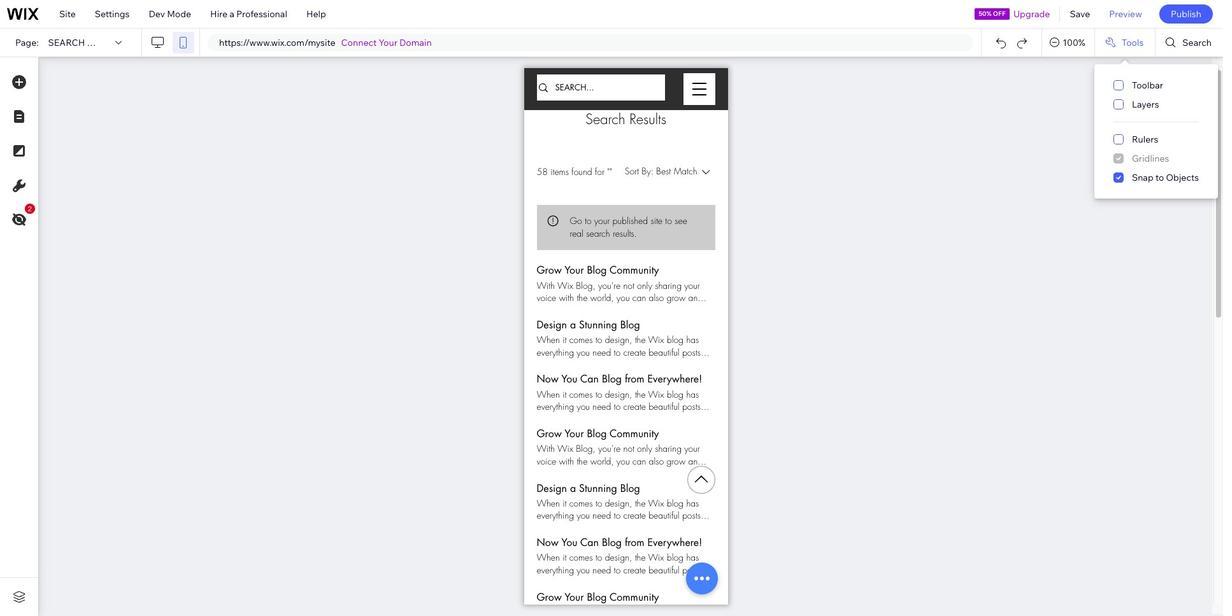 Task type: vqa. For each thing, say whether or not it's contained in the screenshot.
THE HELP
yes



Task type: describe. For each thing, give the bounding box(es) containing it.
a
[[230, 8, 234, 20]]

connect
[[341, 37, 377, 48]]

2 button
[[6, 204, 35, 233]]

hire
[[210, 8, 228, 20]]

upgrade
[[1014, 8, 1050, 20]]

preview
[[1110, 8, 1142, 20]]

tools button
[[1095, 29, 1155, 57]]

50%
[[979, 10, 992, 18]]

publish button
[[1160, 4, 1213, 24]]

search
[[48, 37, 85, 48]]

results
[[87, 37, 126, 48]]

tools
[[1122, 37, 1144, 48]]

publish
[[1171, 8, 1202, 20]]

help
[[306, 8, 326, 20]]

domain
[[400, 37, 432, 48]]

off
[[993, 10, 1006, 18]]

100% button
[[1043, 29, 1095, 57]]

2
[[28, 205, 32, 213]]

preview button
[[1100, 0, 1152, 28]]

100%
[[1063, 37, 1086, 48]]

hire a professional
[[210, 8, 287, 20]]



Task type: locate. For each thing, give the bounding box(es) containing it.
save button
[[1061, 0, 1100, 28]]

site
[[59, 8, 76, 20]]

settings
[[95, 8, 130, 20]]

professional
[[236, 8, 287, 20]]

search
[[1183, 37, 1212, 48]]

https://www.wix.com/mysite
[[219, 37, 336, 48]]

dev
[[149, 8, 165, 20]]

save
[[1070, 8, 1090, 20]]

50% off
[[979, 10, 1006, 18]]

search button
[[1156, 29, 1223, 57]]

mode
[[167, 8, 191, 20]]

your
[[379, 37, 398, 48]]

dev mode
[[149, 8, 191, 20]]

https://www.wix.com/mysite connect your domain
[[219, 37, 432, 48]]

search results
[[48, 37, 126, 48]]



